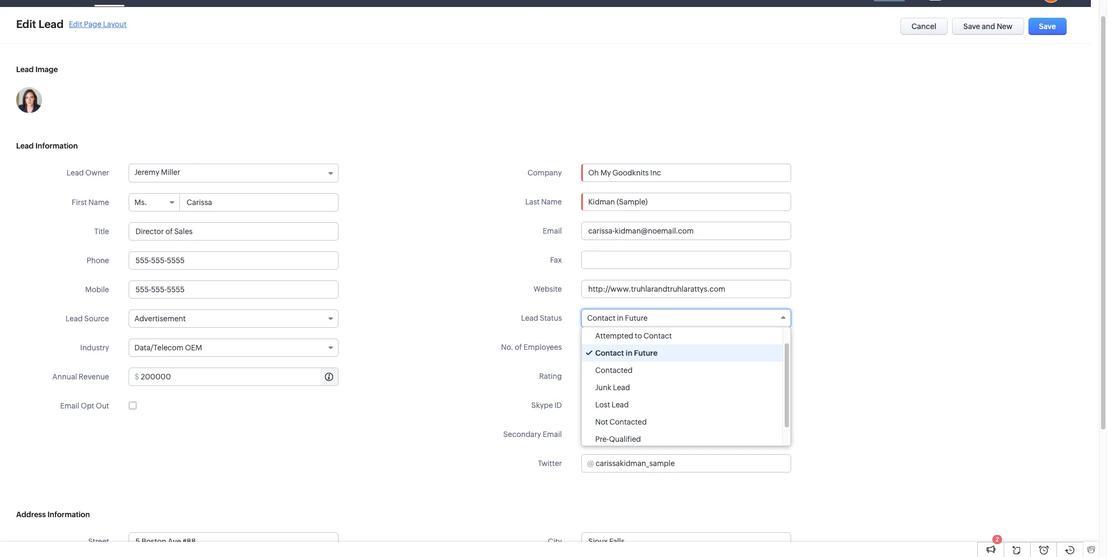 Task type: describe. For each thing, give the bounding box(es) containing it.
qualified
[[609, 435, 641, 444]]

lead source
[[66, 315, 109, 323]]

not contacted
[[596, 418, 647, 427]]

not
[[596, 418, 608, 427]]

oem
[[185, 344, 202, 352]]

not contacted option
[[582, 414, 783, 431]]

Advertisement field
[[129, 310, 339, 328]]

contact in future inside field
[[588, 314, 648, 323]]

edit page layout link
[[69, 20, 127, 28]]

contact inside option
[[596, 349, 625, 358]]

Data/Telecom OEM field
[[129, 339, 339, 357]]

email opt out
[[60, 402, 109, 410]]

id
[[555, 401, 562, 410]]

cancel button
[[901, 18, 948, 35]]

Ms. field
[[129, 194, 180, 211]]

first name
[[72, 198, 109, 207]]

save for save and new
[[964, 22, 981, 31]]

save button
[[1029, 18, 1067, 35]]

$
[[135, 373, 139, 381]]

fax
[[551, 256, 562, 264]]

lead owner
[[67, 169, 109, 177]]

website
[[534, 285, 562, 294]]

lead left status
[[521, 314, 539, 323]]

jeremy
[[135, 168, 160, 177]]

data/telecom
[[135, 344, 184, 352]]

jeremy miller
[[135, 168, 180, 177]]

attempted to contact
[[596, 332, 672, 340]]

industry
[[80, 344, 109, 352]]

contact inside field
[[588, 314, 616, 323]]

new
[[997, 22, 1013, 31]]

source
[[84, 315, 109, 323]]

pre-
[[596, 435, 609, 444]]

0 horizontal spatial edit
[[16, 18, 36, 30]]

lead information
[[16, 142, 78, 150]]

lost lead option
[[582, 396, 783, 414]]

street
[[88, 538, 109, 546]]

annual revenue
[[52, 373, 109, 381]]

in inside contact in future field
[[617, 314, 624, 323]]

skype
[[532, 401, 553, 410]]

profile image
[[1037, 0, 1067, 7]]

data/telecom oem
[[135, 344, 202, 352]]

contact inside option
[[644, 332, 672, 340]]

status
[[540, 314, 562, 323]]

edit inside edit lead edit page layout
[[69, 20, 82, 28]]

name for last name
[[542, 198, 562, 206]]

lead inside option
[[612, 401, 629, 409]]

company
[[528, 169, 562, 177]]

2 vertical spatial email
[[543, 430, 562, 439]]

1 vertical spatial contacted
[[610, 418, 647, 427]]

search element
[[949, 0, 971, 7]]

lead left owner in the left of the page
[[67, 169, 84, 177]]

revenue
[[79, 373, 109, 381]]

title
[[94, 227, 109, 236]]

junk lead
[[596, 383, 631, 392]]

list box containing attempted to contact
[[582, 327, 791, 448]]

lost
[[596, 401, 611, 409]]

secondary email
[[504, 430, 562, 439]]



Task type: locate. For each thing, give the bounding box(es) containing it.
skype id
[[532, 401, 562, 410]]

email
[[543, 227, 562, 235], [60, 402, 79, 410], [543, 430, 562, 439]]

cancel
[[912, 22, 937, 31]]

1 horizontal spatial save
[[1040, 22, 1057, 31]]

address
[[16, 511, 46, 519]]

future up to
[[625, 314, 648, 323]]

annual
[[52, 373, 77, 381]]

1 horizontal spatial name
[[542, 198, 562, 206]]

save down "profile" image
[[1040, 22, 1057, 31]]

lead inside option
[[613, 383, 631, 392]]

0 vertical spatial future
[[625, 314, 648, 323]]

contacted
[[596, 366, 633, 375], [610, 418, 647, 427]]

future
[[625, 314, 648, 323], [634, 349, 658, 358]]

setup element
[[1015, 0, 1037, 7]]

lost lead
[[596, 401, 629, 409]]

Contact in Future field
[[582, 309, 792, 327]]

marketplace element
[[993, 0, 1015, 7]]

attempted to contact option
[[582, 327, 783, 345]]

phone
[[87, 256, 109, 265]]

layout
[[103, 20, 127, 28]]

email up fax
[[543, 227, 562, 235]]

page
[[84, 20, 102, 28]]

contacted up junk lead
[[596, 366, 633, 375]]

email for email opt out
[[60, 402, 79, 410]]

contact in future inside option
[[596, 349, 658, 358]]

miller
[[161, 168, 180, 177]]

contact in future
[[588, 314, 648, 323], [596, 349, 658, 358]]

2 vertical spatial contact
[[596, 349, 625, 358]]

save and new button
[[953, 18, 1025, 35]]

save
[[964, 22, 981, 31], [1040, 22, 1057, 31]]

of
[[515, 343, 522, 352]]

information for address information
[[48, 511, 90, 519]]

None field
[[582, 164, 791, 182]]

owner
[[85, 169, 109, 177]]

save for save
[[1040, 22, 1057, 31]]

name right last
[[542, 198, 562, 206]]

image
[[35, 65, 58, 74]]

0 vertical spatial email
[[543, 227, 562, 235]]

no.
[[501, 343, 514, 352]]

information up lead owner
[[35, 142, 78, 150]]

0 vertical spatial contacted
[[596, 366, 633, 375]]

contact in future option
[[582, 345, 783, 362]]

save inside button
[[1040, 22, 1057, 31]]

in down the attempted to contact
[[626, 349, 633, 358]]

advertisement
[[135, 315, 186, 323]]

0 vertical spatial contact in future
[[588, 314, 648, 323]]

contact in future down the attempted to contact
[[596, 349, 658, 358]]

0 vertical spatial contact
[[588, 314, 616, 323]]

@
[[588, 459, 595, 468]]

1 save from the left
[[964, 22, 981, 31]]

2
[[996, 536, 1000, 543]]

employees
[[524, 343, 562, 352]]

pre-qualified option
[[582, 431, 783, 448]]

0 vertical spatial in
[[617, 314, 624, 323]]

contacted option
[[582, 362, 783, 379]]

mobile
[[85, 285, 109, 294]]

save and new
[[964, 22, 1013, 31]]

attempted
[[596, 332, 634, 340]]

lead down image
[[16, 142, 34, 150]]

first
[[72, 198, 87, 207]]

1 vertical spatial future
[[634, 349, 658, 358]]

save left and
[[964, 22, 981, 31]]

None text field
[[582, 164, 791, 182], [582, 193, 792, 211], [180, 194, 338, 211], [129, 222, 339, 241], [582, 251, 792, 269], [582, 280, 792, 298], [582, 338, 792, 357], [582, 396, 792, 415], [582, 164, 791, 182], [582, 193, 792, 211], [180, 194, 338, 211], [129, 222, 339, 241], [582, 251, 792, 269], [582, 280, 792, 298], [582, 338, 792, 357], [582, 396, 792, 415]]

pre-qualified
[[596, 435, 641, 444]]

no. of employees
[[501, 343, 562, 352]]

information right address
[[48, 511, 90, 519]]

lead
[[39, 18, 64, 30], [16, 65, 34, 74], [16, 142, 34, 150], [67, 169, 84, 177], [521, 314, 539, 323], [66, 315, 83, 323], [613, 383, 631, 392], [612, 401, 629, 409]]

image image
[[16, 87, 42, 113]]

edit lead edit page layout
[[16, 18, 127, 30]]

contact down attempted
[[596, 349, 625, 358]]

information
[[35, 142, 78, 150], [48, 511, 90, 519]]

1 vertical spatial contact
[[644, 332, 672, 340]]

in inside contact in future option
[[626, 349, 633, 358]]

future inside option
[[634, 349, 658, 358]]

in up attempted
[[617, 314, 624, 323]]

1 vertical spatial contact in future
[[596, 349, 658, 358]]

future down to
[[634, 349, 658, 358]]

0 horizontal spatial save
[[964, 22, 981, 31]]

opt
[[81, 402, 94, 410]]

1 vertical spatial information
[[48, 511, 90, 519]]

lead status
[[521, 314, 562, 323]]

city
[[548, 538, 562, 546]]

future inside field
[[625, 314, 648, 323]]

secondary
[[504, 430, 542, 439]]

last
[[526, 198, 540, 206]]

1 horizontal spatial in
[[626, 349, 633, 358]]

1 vertical spatial email
[[60, 402, 79, 410]]

in
[[617, 314, 624, 323], [626, 349, 633, 358]]

1 horizontal spatial edit
[[69, 20, 82, 28]]

out
[[96, 402, 109, 410]]

2 save from the left
[[1040, 22, 1057, 31]]

and
[[982, 22, 996, 31]]

last name
[[526, 198, 562, 206]]

information for lead information
[[35, 142, 78, 150]]

0 horizontal spatial in
[[617, 314, 624, 323]]

contact right to
[[644, 332, 672, 340]]

lead left image
[[16, 65, 34, 74]]

1 vertical spatial in
[[626, 349, 633, 358]]

name for first name
[[88, 198, 109, 207]]

contact up attempted
[[588, 314, 616, 323]]

edit
[[16, 18, 36, 30], [69, 20, 82, 28]]

list box
[[582, 327, 791, 448]]

lead right junk
[[613, 383, 631, 392]]

contact
[[588, 314, 616, 323], [644, 332, 672, 340], [596, 349, 625, 358]]

contacted up qualified
[[610, 418, 647, 427]]

email for email
[[543, 227, 562, 235]]

name
[[542, 198, 562, 206], [88, 198, 109, 207]]

0 horizontal spatial name
[[88, 198, 109, 207]]

lead image
[[16, 65, 58, 74]]

lead left page
[[39, 18, 64, 30]]

rating
[[539, 372, 562, 381]]

name right the first
[[88, 198, 109, 207]]

0 vertical spatial information
[[35, 142, 78, 150]]

to
[[635, 332, 643, 340]]

junk
[[596, 383, 612, 392]]

address information
[[16, 511, 90, 519]]

create menu element
[[923, 0, 949, 7]]

edit up lead image
[[16, 18, 36, 30]]

lead left source
[[66, 315, 83, 323]]

email left opt
[[60, 402, 79, 410]]

edit left page
[[69, 20, 82, 28]]

contact in future up attempted
[[588, 314, 648, 323]]

email up twitter at the bottom of page
[[543, 430, 562, 439]]

save inside button
[[964, 22, 981, 31]]

twitter
[[538, 459, 562, 468]]

ms.
[[135, 198, 147, 207]]

None text field
[[582, 222, 792, 240], [129, 252, 339, 270], [129, 281, 339, 299], [141, 368, 338, 386], [582, 425, 792, 444], [596, 455, 791, 472], [129, 533, 339, 551], [582, 533, 792, 551], [582, 222, 792, 240], [129, 252, 339, 270], [129, 281, 339, 299], [141, 368, 338, 386], [582, 425, 792, 444], [596, 455, 791, 472], [129, 533, 339, 551], [582, 533, 792, 551]]

lead up not contacted
[[612, 401, 629, 409]]

junk lead option
[[582, 379, 783, 396]]



Task type: vqa. For each thing, say whether or not it's contained in the screenshot.
Lead Source
yes



